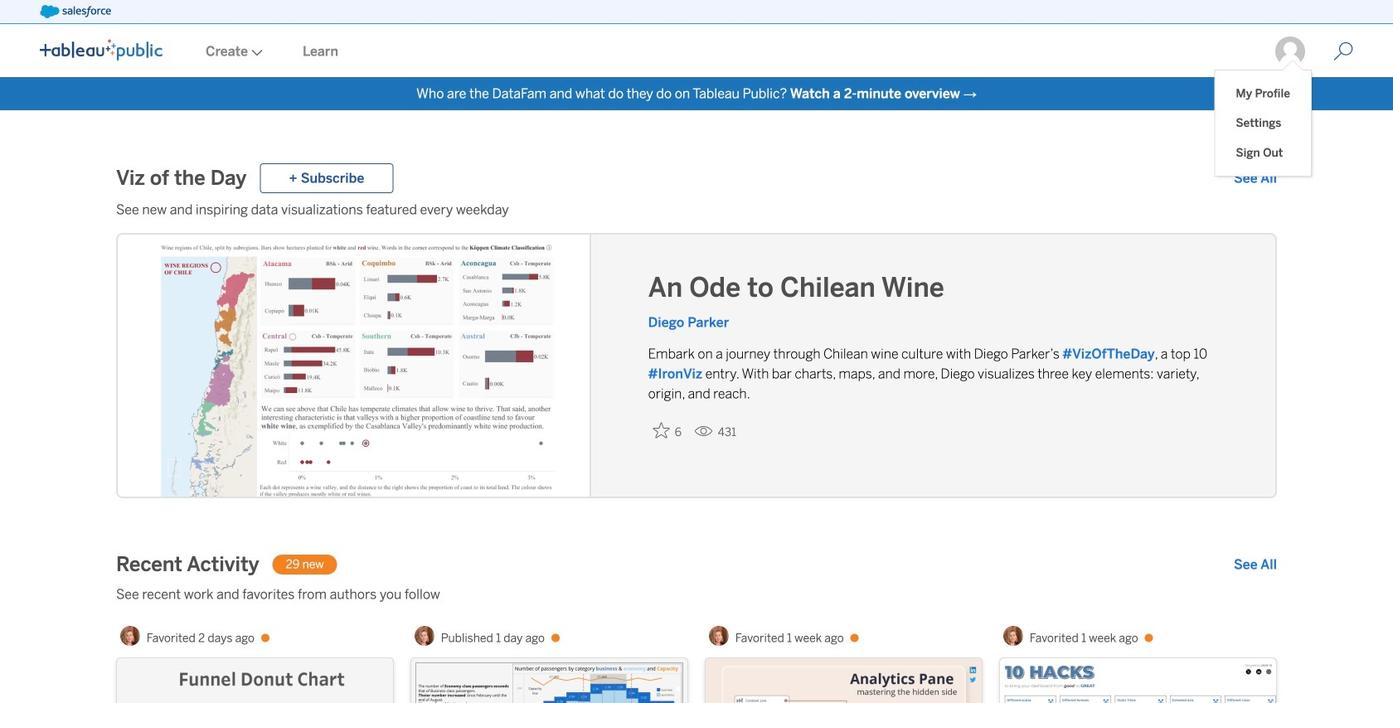 Task type: vqa. For each thing, say whether or not it's contained in the screenshot.
Go to search image
yes



Task type: locate. For each thing, give the bounding box(es) containing it.
salesforce logo image
[[40, 5, 111, 18]]

see all recent activity element
[[1234, 555, 1278, 575]]

see new and inspiring data visualizations featured every weekday element
[[116, 200, 1278, 220]]

viz of the day heading
[[116, 165, 247, 192]]

Add Favorite button
[[648, 417, 688, 444]]

logo image
[[40, 39, 163, 61]]

go to search image
[[1314, 41, 1374, 61]]

dialog
[[1216, 60, 1312, 176]]

angela drucioc image
[[120, 626, 140, 646], [415, 626, 435, 646], [709, 626, 729, 646]]

1 horizontal spatial angela drucioc image
[[415, 626, 435, 646]]

0 horizontal spatial angela drucioc image
[[120, 626, 140, 646]]

angela drucioc image
[[1004, 626, 1024, 646]]

tableau public viz of the day image
[[118, 235, 591, 500]]

2 horizontal spatial angela drucioc image
[[709, 626, 729, 646]]



Task type: describe. For each thing, give the bounding box(es) containing it.
3 angela drucioc image from the left
[[709, 626, 729, 646]]

recent activity heading
[[116, 552, 259, 578]]

list options menu
[[1216, 71, 1312, 176]]

1 angela drucioc image from the left
[[120, 626, 140, 646]]

add favorite image
[[653, 422, 670, 439]]

tara.schultz image
[[1274, 35, 1307, 68]]

2 angela drucioc image from the left
[[415, 626, 435, 646]]

see recent work and favorites from authors you follow element
[[116, 585, 1278, 605]]

see all viz of the day element
[[1234, 168, 1278, 188]]



